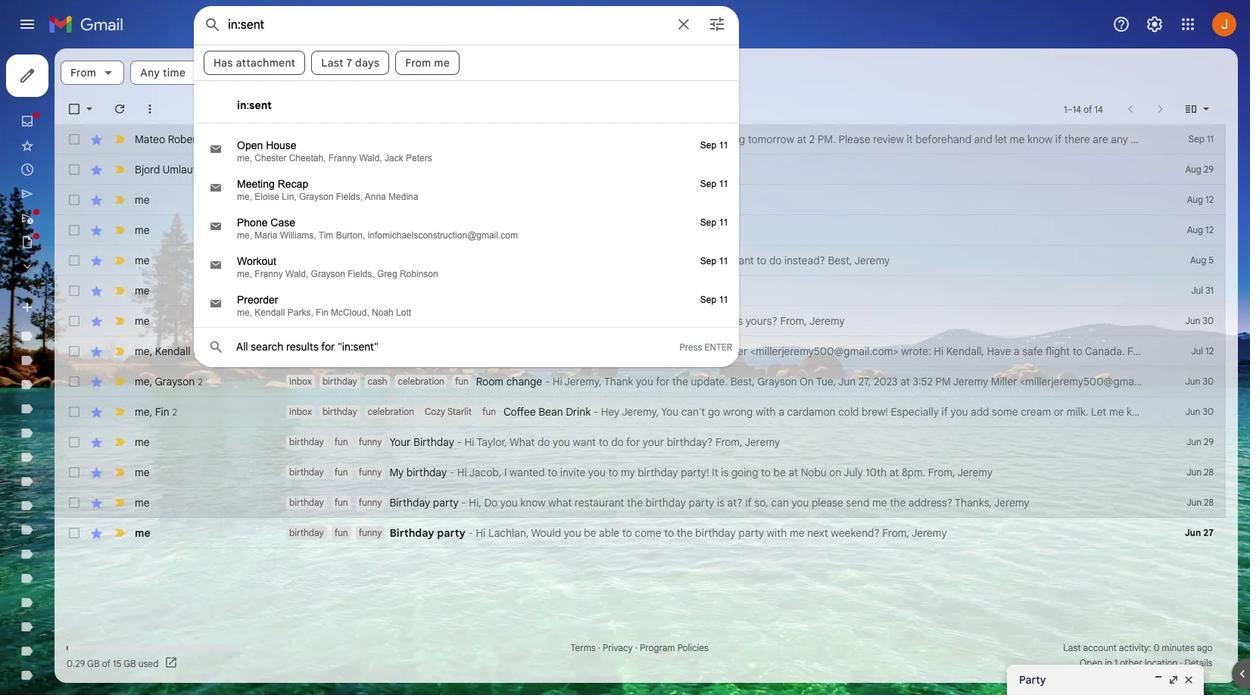 Task type: locate. For each thing, give the bounding box(es) containing it.
30 right the try
[[1203, 406, 1214, 417]]

you right would
[[564, 526, 581, 540]]

regards,
[[654, 223, 696, 237]]

11 right our
[[719, 140, 728, 151]]

1 vertical spatial aug 12
[[1187, 224, 1214, 235]]

in inside list box
[[237, 98, 246, 112]]

search for all
[[251, 340, 283, 354]]

2 , from the top
[[150, 374, 152, 388]]

5 row from the top
[[55, 245, 1226, 276]]

0 vertical spatial 29
[[1204, 164, 1214, 175]]

date.
[[681, 314, 705, 328]]

attachment
[[236, 56, 295, 70], [252, 66, 312, 80]]

has attachment for has attachment button
[[230, 66, 312, 80]]

me, down workout
[[237, 269, 252, 279]]

me, down meeting
[[237, 192, 252, 202]]

1 horizontal spatial if
[[1055, 133, 1062, 146]]

0 vertical spatial what
[[667, 254, 693, 267]]

1 vertical spatial with
[[756, 405, 776, 419]]

hi left taylor,
[[465, 435, 474, 449]]

row containing bjord umlaut
[[55, 154, 1226, 185]]

row
[[55, 124, 1250, 154], [55, 154, 1226, 185], [55, 185, 1226, 215], [55, 215, 1226, 245], [55, 245, 1226, 276], [55, 276, 1226, 306], [55, 306, 1226, 336], [55, 336, 1226, 366], [55, 366, 1250, 397], [55, 397, 1250, 427], [55, 427, 1226, 457], [55, 457, 1226, 488], [55, 488, 1226, 518], [55, 518, 1226, 548]]

has attachment up in : sent
[[214, 56, 295, 70]]

0 horizontal spatial thanks,
[[609, 193, 646, 207]]

i left am
[[445, 314, 448, 328]]

more image
[[142, 101, 157, 117]]

has down search mail icon
[[214, 56, 233, 70]]

11 down the sep 11, 2023, 11:33 am element
[[719, 295, 728, 305]]

1 horizontal spatial <millerjeremy500@gmail.com>
[[1020, 375, 1168, 388]]

for
[[671, 133, 684, 146], [321, 340, 335, 354], [656, 375, 670, 388], [626, 435, 640, 449]]

what down sep 11, 2023, 11:31 am element
[[707, 314, 733, 328]]

go
[[708, 405, 720, 419]]

is right it at the bottom
[[721, 466, 729, 479]]

mateo
[[135, 133, 165, 146]]

wald,
[[359, 153, 382, 164], [285, 269, 308, 279]]

2 down me , grayson 2
[[172, 406, 177, 418]]

details link
[[1185, 657, 1213, 669]]

11
[[1207, 133, 1214, 145], [719, 140, 728, 151], [719, 179, 728, 189], [719, 217, 728, 228], [719, 256, 728, 267], [719, 295, 728, 305]]

11 for meeting recap
[[719, 179, 728, 189]]

28 for hi, do you know what restaurant the birthday party is at? if so, can you  please send me the address? thanks, jeremy
[[1204, 497, 1214, 508]]

1 horizontal spatial search
[[518, 66, 553, 80]]

1 horizontal spatial franny
[[328, 153, 357, 164]]

row containing mateo roberts
[[55, 124, 1250, 154]]

last inside last account activity: 0 minutes ago open in 1 other location · details
[[1063, 642, 1081, 653]]

used
[[138, 658, 159, 669]]

sep for phone case
[[700, 217, 716, 228]]

1 30 from the top
[[1203, 315, 1214, 326]]

cozy
[[425, 406, 445, 417]]

1 horizontal spatial last
[[1063, 642, 1081, 653]]

has attachment inside search refinement toolbar list box
[[214, 56, 295, 70]]

1 horizontal spatial wrote:
[[1171, 375, 1201, 388]]

all search results for "in:sent"
[[236, 340, 378, 354]]

sep 11, 2023, 11:37 am element
[[700, 140, 728, 151]]

funny for birthday party - hi lachlan, would you be able to come to the birthday party with me next  weekend? from, jeremy
[[359, 527, 382, 538]]

1 vertical spatial open
[[1080, 657, 1102, 669]]

want down drink
[[573, 435, 596, 449]]

aug 29
[[1185, 164, 1214, 175]]

me, down phone
[[237, 230, 252, 241]]

0 vertical spatial best,
[[828, 254, 852, 267]]

me , grayson 2
[[135, 374, 203, 388]]

thank left "you!"
[[477, 345, 506, 358]]

0 vertical spatial a
[[517, 314, 523, 328]]

birthday party - hi lachlan, would you be able to come to the birthday party with me next  weekend? from, jeremy
[[389, 526, 947, 540]]

me, for open
[[237, 153, 252, 164]]

1 vertical spatial wrote:
[[1171, 375, 1201, 388]]

fin right parks,
[[316, 307, 328, 318]]

None search field
[[194, 6, 739, 367]]

0 horizontal spatial what
[[510, 435, 535, 449]]

funny for birthday party - hi, do you know what restaurant the birthday party is at? if so, can you  please send me the address? thanks, jeremy
[[359, 497, 382, 508]]

jun
[[1185, 315, 1200, 326], [566, 345, 583, 358], [838, 375, 856, 388], [1185, 376, 1200, 387], [1185, 406, 1200, 417], [1186, 436, 1201, 447], [1187, 466, 1202, 478], [1187, 497, 1202, 508], [1185, 527, 1201, 538]]

1 12 from the top
[[1205, 194, 1214, 205]]

sep 11, 2023, 11:34 am element
[[700, 179, 728, 189]]

jun for hi taylor, what do you want to do for your birthday? from, jeremy
[[1186, 436, 1201, 447]]

jun down the try
[[1186, 436, 1201, 447]]

13 row from the top
[[55, 488, 1226, 518]]

jacob,
[[469, 466, 501, 479]]

jun 28 down jun 29
[[1187, 466, 1214, 478]]

2 me, from the top
[[237, 192, 252, 202]]

1 vertical spatial 12
[[1205, 224, 1214, 235]]

or left milk.
[[1054, 405, 1064, 419]]

1 aug 12 from the top
[[1187, 194, 1214, 205]]

sep 11, 2023, 11:33 am element
[[700, 256, 728, 267]]

barb,
[[407, 193, 433, 207]]

1 vertical spatial ,
[[150, 374, 152, 388]]

if left the try
[[1155, 405, 1161, 419]]

1 horizontal spatial on
[[800, 375, 814, 388]]

tue,
[[816, 375, 836, 388]]

1 gb from the left
[[87, 658, 100, 669]]

0 vertical spatial on
[[532, 345, 546, 358]]

beforehand
[[916, 133, 971, 146]]

me , kendall 2
[[135, 344, 198, 358]]

from down gmail image
[[70, 66, 96, 80]]

sep up sep 11, 2023, 11:34 am element
[[700, 140, 716, 151]]

jun for hi jeremy, thank you for the update. best, grayson on tue, jun 27, 2023 at  3:52 pm jeremy miller <millerjeremy500@gmail.com> wrote: hi grayson
[[1185, 376, 1200, 387]]

list box containing in
[[195, 86, 738, 355]]

1 row from the top
[[55, 124, 1250, 154]]

parks,
[[287, 307, 313, 318]]

wald, down williams,
[[285, 269, 308, 279]]

kendall down preorder
[[255, 307, 285, 318]]

pm right 4:22
[[666, 345, 681, 358]]

0 vertical spatial be
[[773, 466, 786, 479]]

0 horizontal spatial wrote:
[[901, 345, 931, 358]]

aug down aug 29
[[1187, 194, 1203, 205]]

0 vertical spatial kendall
[[255, 307, 285, 318]]

0 vertical spatial know
[[1027, 133, 1053, 146]]

so,
[[754, 496, 768, 510]]

franny down workout
[[255, 269, 283, 279]]

able
[[599, 526, 620, 540]]

0 horizontal spatial in
[[237, 98, 246, 112]]

wald, left jack
[[359, 153, 382, 164]]

sep for preorder
[[700, 295, 716, 305]]

jul down jul 31
[[1191, 345, 1203, 357]]

0.29 gb of 15 gb used
[[67, 658, 159, 669]]

jul 12
[[1191, 345, 1214, 357]]

1 vertical spatial 28
[[1204, 497, 1214, 508]]

1 29 from the top
[[1204, 164, 1214, 175]]

2 vertical spatial ,
[[150, 405, 152, 418]]

0 horizontal spatial i
[[445, 314, 448, 328]]

a step from oblivion
[[365, 163, 460, 176]]

workout
[[237, 255, 276, 267]]

12 for hi brad, should i bring s'mores to the beach? regards, jeremy
[[1205, 224, 1214, 235]]

1 vertical spatial jeremy,
[[622, 405, 659, 419]]

1 vertical spatial be
[[584, 526, 596, 540]]

on
[[829, 466, 841, 479]]

on
[[532, 345, 546, 358], [800, 375, 814, 388]]

0 vertical spatial 2023
[[604, 345, 628, 358]]

fin down me , grayson 2
[[155, 405, 169, 418]]

has attachment up the sent
[[230, 66, 312, 80]]

jeremy, left you at the right bottom
[[622, 405, 659, 419]]

gb left the of
[[87, 658, 100, 669]]

1 horizontal spatial gb
[[124, 658, 136, 669]]

1 funny from the top
[[359, 436, 382, 447]]

attachment inside button
[[252, 66, 312, 80]]

fin inside list box
[[316, 307, 328, 318]]

last for last account activity: 0 minutes ago open in 1 other location · details
[[1063, 642, 1081, 653]]

29
[[1204, 164, 1214, 175], [1204, 436, 1214, 447]]

1 , from the top
[[150, 344, 152, 358]]

1 horizontal spatial miller
[[991, 375, 1017, 388]]

jun 27
[[1185, 527, 1214, 538]]

2 aug 12 from the top
[[1187, 224, 1214, 235]]

3:52
[[913, 375, 933, 388]]

do
[[695, 254, 708, 267], [769, 254, 782, 267], [537, 435, 550, 449], [611, 435, 624, 449]]

0 horizontal spatial ·
[[598, 642, 600, 653]]

me
[[434, 56, 450, 70], [1010, 133, 1025, 146], [135, 193, 150, 207], [503, 193, 518, 207], [135, 223, 150, 237], [135, 254, 150, 267], [135, 284, 150, 298], [135, 314, 150, 328], [135, 344, 150, 358], [135, 374, 150, 388], [135, 405, 150, 418], [1109, 405, 1124, 419], [135, 435, 150, 449], [135, 466, 150, 479], [135, 496, 150, 510], [872, 496, 887, 510], [135, 526, 150, 540], [790, 526, 805, 540]]

jun for hi jacob, i wanted to invite you to my birthday party! it is going to be at  nobu on july 10th at 8pm. from, jeremy
[[1187, 466, 1202, 478]]

1 horizontal spatial want
[[731, 254, 754, 267]]

has attachment for search refinement toolbar list box
[[214, 56, 295, 70]]

with right "wrong" at the right of the page
[[756, 405, 776, 419]]

0 vertical spatial jun 28
[[1187, 466, 1214, 478]]

if left there
[[1055, 133, 1062, 146]]

phone
[[237, 217, 268, 229]]

to right able
[[622, 526, 632, 540]]

what right out.
[[667, 254, 693, 267]]

going
[[731, 466, 758, 479]]

sep right regards,
[[700, 217, 716, 228]]

3 inbox from the top
[[289, 376, 312, 387]]

jun 28 for my birthday - hi jacob, i wanted to invite you to my birthday party! it is going to be at  nobu on july 10th at 8pm. from, jeremy
[[1187, 466, 1214, 478]]

to right flight
[[1073, 345, 1082, 358]]

2 inside me , grayson 2
[[198, 376, 203, 387]]

4 row from the top
[[55, 215, 1226, 245]]

2 inside me , fin 2
[[172, 406, 177, 418]]

you left the add at right bottom
[[951, 405, 968, 419]]

search inside popup button
[[518, 66, 553, 80]]

a right preparing
[[517, 314, 523, 328]]

None checkbox
[[67, 101, 82, 117], [67, 192, 82, 207], [67, 223, 82, 238], [67, 344, 82, 359], [67, 404, 82, 419], [67, 435, 82, 450], [67, 525, 82, 541], [67, 101, 82, 117], [67, 192, 82, 207], [67, 223, 82, 238], [67, 344, 82, 359], [67, 404, 82, 419], [67, 435, 82, 450], [67, 525, 82, 541]]

, up me , fin 2
[[150, 374, 152, 388]]

None checkbox
[[67, 132, 82, 147], [67, 162, 82, 177], [67, 253, 82, 268], [67, 283, 82, 298], [67, 313, 82, 329], [67, 374, 82, 389], [67, 465, 82, 480], [67, 495, 82, 510], [67, 132, 82, 147], [67, 162, 82, 177], [67, 253, 82, 268], [67, 283, 82, 298], [67, 313, 82, 329], [67, 374, 82, 389], [67, 465, 82, 480], [67, 495, 82, 510]]

sep 11 for workout
[[700, 256, 728, 267]]

0 vertical spatial thanks,
[[609, 193, 646, 207]]

navigation
[[0, 48, 182, 695]]

from, down "wrong" at the right of the page
[[715, 435, 743, 449]]

sep 11 for phone case
[[700, 217, 728, 228]]

2 vertical spatial 12
[[1205, 345, 1214, 357]]

last inside search refinement toolbar list box
[[321, 56, 344, 70]]

fun for birthday - hi ican, i am preparing a document with everyone's birth date. what is  yours? from, jeremy
[[334, 315, 348, 326]]

0 horizontal spatial on
[[532, 345, 546, 358]]

celebration
[[398, 376, 444, 387], [368, 406, 414, 417]]

0 vertical spatial in
[[237, 98, 246, 112]]

29 for a step from oblivion
[[1204, 164, 1214, 175]]

1 horizontal spatial can
[[530, 284, 549, 298]]

party left lachlan, on the left of the page
[[437, 526, 465, 540]]

1 vertical spatial in
[[1105, 657, 1112, 669]]

2 row from the top
[[55, 154, 1226, 185]]

room change - hi jeremy, thank you for the update. best, grayson on tue, jun 27, 2023 at  3:52 pm jeremy miller <millerjeremy500@gmail.com> wrote: hi grayson
[[476, 375, 1250, 388]]

you right the can
[[792, 496, 809, 510]]

add
[[971, 405, 989, 419]]

sep for open house
[[700, 140, 716, 151]]

aug for bread
[[1187, 194, 1203, 205]]

4 funny from the top
[[359, 527, 382, 538]]

inbox for a step from oblivion
[[289, 164, 312, 175]]

3 , from the top
[[150, 405, 152, 418]]

2 12 from the top
[[1205, 224, 1214, 235]]

search inside list box
[[251, 340, 283, 354]]

everyone's
[[600, 314, 652, 328]]

robinson
[[400, 269, 438, 279]]

1 horizontal spatial in
[[1105, 657, 1112, 669]]

11 for workout
[[719, 256, 728, 267]]

me, eloise lin, grayson fields, anna medina
[[237, 192, 418, 202]]

2 horizontal spatial i
[[511, 223, 514, 237]]

0 horizontal spatial <millerjeremy500@gmail.com>
[[750, 345, 898, 358]]

2 28 from the top
[[1204, 497, 1214, 508]]

fun for birthday party - hi, do you know what restaurant the birthday party is at? if so, can you  please send me the address? thanks, jeremy
[[334, 497, 348, 508]]

enter
[[705, 341, 732, 353]]

minimize image
[[1152, 674, 1165, 686]]

invite
[[560, 466, 585, 479]]

terms · privacy · program policies
[[571, 642, 709, 653]]

hi sunny, the concert is sold out. what do you want to do instead? best,  jeremy link
[[286, 253, 1143, 268]]

0 vertical spatial with
[[577, 314, 597, 328]]

1 horizontal spatial ·
[[635, 642, 637, 653]]

roberts
[[168, 133, 206, 146]]

open up chester
[[237, 139, 263, 151]]

last left the account at the right of page
[[1063, 642, 1081, 653]]

footer
[[55, 641, 1226, 671]]

has attachment inside has attachment button
[[230, 66, 312, 80]]

from,
[[780, 314, 807, 328], [1127, 345, 1155, 358], [715, 435, 743, 449], [928, 466, 955, 479], [882, 526, 909, 540]]

bread - hi barb, can you send me the bread recipe? thanks, jeremy
[[356, 193, 683, 207]]

0 horizontal spatial want
[[573, 435, 596, 449]]

1 jun 28 from the top
[[1187, 466, 1214, 478]]

2 gb from the left
[[124, 658, 136, 669]]

open down the account at the right of page
[[1080, 657, 1102, 669]]

1 horizontal spatial pm
[[935, 375, 951, 388]]

0 vertical spatial open
[[237, 139, 263, 151]]

i for should
[[511, 223, 514, 237]]

0 vertical spatial i
[[511, 223, 514, 237]]

me, franny wald, grayson fields, greg robinson element
[[237, 269, 679, 279]]

-
[[387, 193, 392, 207], [427, 223, 432, 237], [399, 314, 404, 328], [545, 375, 550, 388], [593, 405, 598, 419], [457, 435, 462, 449], [450, 466, 454, 479], [461, 496, 466, 510], [468, 526, 473, 540]]

12 down aug 29
[[1205, 194, 1214, 205]]

27
[[1203, 527, 1214, 538]]

lin,
[[282, 192, 297, 202]]

2 29 from the top
[[1204, 436, 1214, 447]]

you right invite
[[588, 466, 606, 479]]

aug for smores
[[1187, 224, 1203, 235]]

has inside button
[[230, 66, 249, 80]]

1 28 from the top
[[1204, 466, 1214, 478]]

hi left kendall,
[[934, 345, 944, 358]]

0 vertical spatial 12
[[1205, 194, 1214, 205]]

jun 30 down jul 12
[[1185, 376, 1214, 387]]

me, for phone
[[237, 230, 252, 241]]

aug up 'aug 5'
[[1187, 224, 1203, 235]]

0 vertical spatial jun 30
[[1185, 315, 1214, 326]]

jun 30 up jun 29
[[1185, 406, 1214, 417]]

4 inbox from the top
[[289, 406, 312, 417]]

list box
[[195, 86, 738, 355]]

last
[[321, 56, 344, 70], [1063, 642, 1081, 653]]

press enter
[[680, 341, 732, 353]]

coffee
[[504, 405, 536, 419]]

11 up aug 29
[[1207, 133, 1214, 145]]

2 inbox from the top
[[289, 164, 312, 175]]

jun for hi, do you know what restaurant the birthday party is at? if so, can you  please send me the address? thanks, jeremy
[[1187, 497, 1202, 508]]

2 horizontal spatial fin
[[1239, 405, 1250, 419]]

thanks, up birth
[[657, 284, 694, 298]]

1 jul from the top
[[1191, 285, 1203, 296]]

0 vertical spatial aug 12
[[1187, 194, 1214, 205]]

0 vertical spatial wrote:
[[901, 345, 931, 358]]

1 horizontal spatial be
[[773, 466, 786, 479]]

, for grayson
[[150, 374, 152, 388]]

2 jun 30 from the top
[[1185, 376, 1214, 387]]

fin
[[316, 307, 328, 318], [155, 405, 169, 418], [1239, 405, 1250, 419]]

minutes
[[1162, 642, 1195, 653]]

2 30 from the top
[[1203, 376, 1214, 387]]

best,
[[828, 254, 852, 267], [730, 375, 755, 388], [1212, 405, 1236, 419]]

hi left john,
[[540, 133, 550, 146]]

cheetah,
[[289, 153, 326, 164]]

if
[[745, 496, 752, 510]]

2
[[809, 133, 815, 146], [193, 346, 198, 357], [198, 376, 203, 387], [172, 406, 177, 418]]

to left instead? on the top right
[[757, 254, 766, 267]]

2 horizontal spatial know
[[1127, 405, 1152, 419]]

aug
[[1185, 164, 1201, 175], [1187, 194, 1203, 205], [1187, 224, 1203, 235], [1190, 254, 1206, 266]]

15
[[113, 658, 121, 669]]

you down 4:22
[[636, 375, 653, 388]]

gb right '15'
[[124, 658, 136, 669]]

1 me, from the top
[[237, 153, 252, 164]]

from inside search refinement toolbar list box
[[405, 56, 431, 70]]

policies
[[677, 642, 709, 653]]

1 vertical spatial my
[[621, 466, 635, 479]]

2 inside the me , kendall 2
[[193, 346, 198, 357]]

3 funny from the top
[[359, 497, 382, 508]]

from, right "8pm."
[[928, 466, 955, 479]]

jun 30 up jul 12
[[1185, 315, 1214, 326]]

3 jun 30 from the top
[[1185, 406, 1214, 417]]

fields, for meeting recap
[[336, 192, 363, 202]]

- right change
[[545, 375, 550, 388]]

2 vertical spatial know
[[520, 496, 546, 510]]

fun for my birthday - hi jacob, i wanted to invite you to my birthday party! it is going to be at  nobu on july 10th at 8pm. from, jeremy
[[334, 466, 348, 478]]

0 vertical spatial send
[[477, 193, 501, 207]]

30 for grayson
[[1203, 376, 1214, 387]]

14 button
[[1053, 95, 1114, 123]]

umlaut
[[163, 163, 197, 176]]

2 horizontal spatial a
[[1014, 345, 1020, 358]]

2 horizontal spatial ·
[[1180, 657, 1182, 669]]

1 horizontal spatial thanks,
[[657, 284, 694, 298]]

jun for hi ican, i am preparing a document with everyone's birth date. what is  yours? from, jeremy
[[1185, 315, 1200, 326]]

wrote: up 3:52
[[901, 345, 931, 358]]

0 horizontal spatial 2023
[[604, 345, 628, 358]]

0 horizontal spatial or
[[1054, 405, 1064, 419]]

2 jul from the top
[[1191, 345, 1203, 357]]

from right is
[[405, 56, 431, 70]]

send up should
[[477, 193, 501, 207]]

jun 30 for know
[[1185, 406, 1214, 417]]

what right taylor,
[[510, 435, 535, 449]]

funny for my birthday - hi jacob, i wanted to invite you to my birthday party! it is going to be at  nobu on july 10th at 8pm. from, jeremy
[[359, 466, 382, 478]]

2 up me , grayson 2
[[193, 346, 198, 357]]

main content
[[55, 48, 1250, 683]]

12 row from the top
[[55, 457, 1226, 488]]

3 30 from the top
[[1203, 406, 1214, 417]]

- right noah
[[399, 314, 404, 328]]

celebration up the cozy on the left
[[398, 376, 444, 387]]

0
[[1154, 642, 1160, 653]]

0 horizontal spatial search
[[251, 340, 283, 354]]

plans
[[359, 224, 381, 235]]

2 horizontal spatial thanks,
[[955, 496, 992, 510]]

30 for know
[[1203, 406, 1214, 417]]

2 funny from the top
[[359, 466, 382, 478]]

28
[[1204, 466, 1214, 478], [1204, 497, 1214, 508]]

sep 11 down sep 11, 2023, 11:37 am element
[[700, 179, 728, 189]]

safe
[[1022, 345, 1043, 358]]

the right come
[[677, 526, 693, 540]]

and
[[974, 133, 992, 146]]

0 vertical spatial fields,
[[336, 192, 363, 202]]

28 for hi jacob, i wanted to invite you to my birthday party! it is going to be at  nobu on july 10th at 8pm. from, jeremy
[[1204, 466, 1214, 478]]

mateo roberts
[[135, 133, 206, 146]]

attachment inside search refinement toolbar list box
[[236, 56, 295, 70]]

0 horizontal spatial franny
[[255, 269, 283, 279]]

1 vertical spatial want
[[573, 435, 596, 449]]

cash
[[368, 376, 387, 387]]

1 horizontal spatial what
[[667, 254, 693, 267]]

0 vertical spatial search
[[518, 66, 553, 80]]

0 vertical spatial 30
[[1203, 315, 1214, 326]]

be up the can
[[773, 466, 786, 479]]

try
[[1184, 405, 1197, 419]]

some
[[992, 405, 1018, 419]]

11 row from the top
[[55, 427, 1226, 457]]

sep 11, 2023, 11:31 am element
[[700, 295, 728, 305]]

1 vertical spatial <millerjeremy500@gmail.com>
[[1020, 375, 1168, 388]]

· inside last account activity: 0 minutes ago open in 1 other location · details
[[1180, 657, 1182, 669]]

from inside popup button
[[70, 66, 96, 80]]

jul for jul 31
[[1191, 285, 1203, 296]]

is unread button
[[384, 61, 451, 85]]

i right jacob,
[[504, 466, 507, 479]]

jun up jun 27
[[1187, 497, 1202, 508]]

attachment for search refinement toolbar list box
[[236, 56, 295, 70]]

you up brad,
[[457, 193, 475, 207]]

brad,
[[447, 223, 473, 237]]

0 vertical spatial 28
[[1204, 466, 1214, 478]]

2 vertical spatial jun 30
[[1185, 406, 1214, 417]]

want right the sep 11, 2023, 11:33 am element
[[731, 254, 754, 267]]

thanks, up beach?
[[609, 193, 646, 207]]

a left cardamon
[[778, 405, 784, 419]]

fun for bread - hi barb, can you send me the bread recipe? thanks, jeremy
[[334, 194, 348, 205]]

you
[[661, 405, 678, 419]]

3 me, from the top
[[237, 230, 252, 241]]

0 horizontal spatial last
[[321, 56, 344, 70]]

5 me, from the top
[[237, 307, 252, 318]]

Search mail text field
[[228, 17, 666, 33]]

funny for your birthday - hi taylor, what do you want to do for your birthday? from, jeremy
[[359, 436, 382, 447]]

has inside search refinement toolbar list box
[[214, 56, 233, 70]]

2 jun 28 from the top
[[1187, 497, 1214, 508]]

jun up jun 29
[[1185, 406, 1200, 417]]

is left sold
[[613, 254, 621, 267]]

sep 11 up 'hi sunny, the concert is sold out. what do you want to do instead? best,  jeremy' link
[[700, 217, 728, 228]]

it
[[712, 466, 718, 479]]

0 horizontal spatial wald,
[[285, 269, 308, 279]]

kendall up me , grayson 2
[[155, 344, 190, 358]]

2 for coffee bean drink
[[172, 406, 177, 418]]



Task type: vqa. For each thing, say whether or not it's contained in the screenshot.
"little" to the right
no



Task type: describe. For each thing, give the bounding box(es) containing it.
brew!
[[862, 405, 888, 419]]

want inside 'hi sunny, the concert is sold out. what do you want to do instead? best,  jeremy' link
[[731, 254, 754, 267]]

11 for phone case
[[719, 217, 728, 228]]

1 vertical spatial wald,
[[285, 269, 308, 279]]

11 for preorder
[[719, 295, 728, 305]]

1 vertical spatial know
[[1127, 405, 1152, 419]]

bread
[[540, 193, 568, 207]]

for left our
[[671, 133, 684, 146]]

your
[[389, 435, 411, 449]]

, for fin
[[150, 405, 152, 418]]

in : sent
[[237, 98, 272, 112]]

my birthday - hi jacob, i wanted to invite you to my birthday party! it is going to be at  nobu on july 10th at 8pm. from, jeremy
[[389, 466, 993, 479]]

1 vertical spatial or
[[1054, 405, 1064, 419]]

29 for your birthday
[[1204, 436, 1214, 447]]

yours?
[[746, 314, 777, 328]]

do left instead? on the top right
[[769, 254, 782, 267]]

"in:sent"
[[338, 340, 378, 354]]

i for jacob,
[[504, 466, 507, 479]]

1 horizontal spatial 2023
[[874, 375, 898, 388]]

fun for birthday party - hi lachlan, would you be able to come to the birthday party with me next  weekend? from, jeremy
[[334, 527, 348, 538]]

to left invite
[[548, 466, 557, 479]]

hi left sunny,
[[506, 254, 516, 267]]

9 row from the top
[[55, 366, 1250, 397]]

0 horizontal spatial can
[[435, 193, 454, 207]]

fields, for workout
[[348, 269, 375, 279]]

party up cash
[[359, 345, 381, 357]]

sep 11, 2023, 10:39 am element
[[700, 217, 728, 228]]

thank you! on fri, jun 30, 2023 at 4:22 pm jeremy miller  <millerjeremy500@gmail.com> wrote: hi kendall, have a safe flight to  canada. from, jeremy
[[477, 345, 1192, 358]]

1 horizontal spatial my
[[621, 466, 635, 479]]

, for kendall
[[150, 344, 152, 358]]

anna
[[365, 192, 386, 202]]

the left the bread
[[521, 193, 537, 207]]

1 horizontal spatial kendall
[[255, 307, 285, 318]]

1 vertical spatial franny
[[255, 269, 283, 279]]

birthday for birthday party - hi lachlan, would you be able to come to the birthday party with me next  weekend? from, jeremy
[[389, 526, 434, 540]]

bring
[[517, 223, 541, 237]]

me, chester cheetah, franny wald, jack peters element
[[237, 153, 679, 164]]

john,
[[552, 133, 578, 146]]

footer containing terms
[[55, 641, 1226, 671]]

clear search image
[[669, 9, 699, 39]]

0 horizontal spatial pm
[[666, 345, 681, 358]]

eloise
[[255, 192, 279, 202]]

bean
[[538, 405, 563, 419]]

medina
[[388, 192, 418, 202]]

is left "yours?"
[[735, 314, 743, 328]]

concert
[[573, 254, 611, 267]]

to right s'mores
[[584, 223, 594, 237]]

- down 'hi,'
[[468, 526, 473, 540]]

last 7 days
[[321, 56, 380, 70]]

update.
[[691, 375, 728, 388]]

do down hey
[[611, 435, 624, 449]]

hi left ican,
[[407, 314, 416, 328]]

would
[[531, 526, 561, 540]]

0 vertical spatial celebration
[[398, 376, 444, 387]]

refresh image
[[112, 101, 127, 117]]

0 horizontal spatial be
[[584, 526, 596, 540]]

to right going
[[761, 466, 771, 479]]

change
[[506, 375, 542, 388]]

jun 28 for birthday party - hi, do you know what restaurant the birthday party is at? if so, can you  please send me the address? thanks, jeremy
[[1187, 497, 1214, 508]]

party left 'hi,'
[[433, 496, 459, 510]]

the left beach?
[[597, 223, 613, 237]]

aug left the 5
[[1190, 254, 1206, 266]]

from button
[[61, 61, 124, 85]]

from, right 'weekend?'
[[882, 526, 909, 540]]

0 horizontal spatial fin
[[155, 405, 169, 418]]

14 row from the top
[[55, 518, 1226, 548]]

it
[[907, 133, 913, 146]]

1 horizontal spatial send
[[846, 496, 870, 510]]

10th
[[866, 466, 887, 479]]

sep up aug 29
[[1189, 133, 1205, 145]]

aug for a step from oblivion
[[1185, 164, 1201, 175]]

0 horizontal spatial if
[[942, 405, 948, 419]]

0 horizontal spatial know
[[520, 496, 546, 510]]

me, maria williams, tim burton, infomichaelsconstruction@gmail.com element
[[237, 230, 679, 241]]

sep 11 inside row
[[1189, 133, 1214, 145]]

hi left barb, at the left of the page
[[395, 193, 404, 207]]

do down bean
[[537, 435, 550, 449]]

6 row from the top
[[55, 276, 1226, 306]]

1 vertical spatial pm
[[935, 375, 951, 388]]

hi john, this is the agenda for our meeting tomorrow at 2 pm. please review  it beforehand and let me know if there are any changes or additions.  loo
[[540, 133, 1250, 146]]

party down if at the right bottom of the page
[[738, 526, 764, 540]]

program
[[640, 642, 675, 653]]

hi left jacob,
[[457, 466, 467, 479]]

the left address?
[[890, 496, 906, 510]]

me, eloise lin, grayson fields, anna medina element
[[237, 192, 679, 202]]

2 horizontal spatial if
[[1155, 405, 1161, 419]]

party
[[1019, 673, 1046, 687]]

search refinement toolbar list box
[[195, 45, 738, 80]]

0.29
[[67, 658, 85, 669]]

any
[[1111, 133, 1128, 146]]

is unread
[[393, 66, 441, 80]]

12 for hi barb, can you send me the bread recipe? thanks, jeremy
[[1205, 194, 1214, 205]]

1 horizontal spatial wald,
[[359, 153, 382, 164]]

sep 11 for preorder
[[700, 295, 728, 305]]

- left hey
[[593, 405, 598, 419]]

0 horizontal spatial send
[[477, 193, 501, 207]]

pop out image
[[1168, 674, 1180, 686]]

to right come
[[664, 526, 674, 540]]

7 row from the top
[[55, 306, 1226, 336]]

30,
[[586, 345, 601, 358]]

press
[[680, 341, 702, 353]]

jun left 27,
[[838, 375, 856, 388]]

sep 11 for open house
[[700, 140, 728, 151]]

terms
[[571, 642, 596, 653]]

inbox for room change
[[289, 376, 312, 387]]

close image
[[1183, 674, 1195, 686]]

2 horizontal spatial best,
[[1212, 405, 1236, 419]]

birthday for birthday party - hi, do you know what restaurant the birthday party is at? if so, can you  please send me the address? thanks, jeremy
[[389, 496, 430, 510]]

jack
[[385, 153, 403, 164]]

0 horizontal spatial jeremy,
[[564, 375, 602, 388]]

3 row from the top
[[55, 185, 1226, 215]]

at right 10th
[[889, 466, 899, 479]]

jun for hey jeremy, you can't go wrong with a cardamon cold brew! especially if you  add some cream or milk. let me know if you try it. best, fin
[[1185, 406, 1200, 417]]

have
[[987, 345, 1011, 358]]

main menu image
[[18, 15, 36, 33]]

tim
[[319, 230, 333, 241]]

jun 29
[[1186, 436, 1214, 447]]

27,
[[858, 375, 871, 388]]

2 vertical spatial a
[[778, 405, 784, 419]]

are
[[1093, 133, 1108, 146]]

in inside last account activity: 0 minutes ago open in 1 other location · details
[[1105, 657, 1112, 669]]

4:22
[[643, 345, 663, 358]]

10 row from the top
[[55, 397, 1250, 427]]

31
[[1206, 285, 1214, 296]]

has attachment button
[[220, 61, 321, 85]]

1 horizontal spatial know
[[1027, 133, 1053, 146]]

search for advanced
[[518, 66, 553, 80]]

14
[[1094, 103, 1103, 115]]

1 horizontal spatial jeremy,
[[622, 405, 659, 419]]

gmail image
[[48, 9, 131, 39]]

a
[[365, 163, 372, 176]]

main content containing from
[[55, 48, 1250, 683]]

hey
[[601, 405, 620, 419]]

other
[[1120, 657, 1142, 669]]

0 vertical spatial or
[[1175, 133, 1185, 146]]

smores - hi brad, should i bring s'mores to the beach? regards, jeremy
[[388, 223, 734, 237]]

for up you at the right bottom
[[656, 375, 670, 388]]

to down hey
[[599, 435, 609, 449]]

- right anna
[[387, 193, 392, 207]]

11 for open house
[[719, 140, 728, 151]]

1 inbox from the top
[[289, 133, 312, 145]]

ago
[[1197, 642, 1213, 653]]

from, right canada.
[[1127, 345, 1155, 358]]

bread
[[356, 193, 384, 207]]

hi down fri,
[[552, 375, 562, 388]]

0 horizontal spatial thank
[[477, 345, 506, 358]]

fun for your birthday - hi taylor, what do you want to do for your birthday? from, jeremy
[[334, 436, 348, 447]]

noah
[[372, 307, 394, 318]]

support image
[[1112, 15, 1130, 33]]

mccloud,
[[331, 307, 369, 318]]

privacy
[[603, 642, 633, 653]]

0 horizontal spatial open
[[237, 139, 263, 151]]

8 row from the top
[[55, 336, 1226, 366]]

is
[[393, 66, 402, 80]]

hi up it.
[[1203, 375, 1213, 388]]

you left "return"
[[552, 284, 569, 298]]

house
[[266, 139, 297, 151]]

- down starlit
[[457, 435, 462, 449]]

canada.
[[1085, 345, 1125, 358]]

5
[[1209, 254, 1214, 266]]

kendall,
[[946, 345, 984, 358]]

1 vertical spatial thank
[[604, 375, 633, 388]]

none search field containing has attachment
[[194, 6, 739, 367]]

pm.
[[818, 133, 836, 146]]

2 for thank you! on fri, jun 30, 2023 at 4:22 pm jeremy miller  <millerjeremy500@gmail.com> wrote: hi kendall, have a safe flight to  canada. from, jeremy
[[193, 346, 198, 357]]

hi mike, can you return my jacket? thanks, jeremy
[[490, 284, 732, 298]]

birth
[[655, 314, 678, 328]]

inbox for coffee bean drink
[[289, 406, 312, 417]]

the left agenda
[[613, 133, 629, 146]]

account
[[1083, 642, 1117, 653]]

jun right fri,
[[566, 345, 583, 358]]

the left "update."
[[672, 375, 688, 388]]

1 jun 30 from the top
[[1185, 315, 1214, 326]]

recap
[[278, 178, 308, 190]]

birthday for birthday - hi ican, i am preparing a document with everyone's birth date. what is  yours? from, jeremy
[[356, 314, 396, 328]]

hi mike, can you return my jacket? thanks, jeremy link
[[286, 283, 1143, 298]]

bjord
[[135, 163, 160, 176]]

advanced search button
[[457, 59, 559, 86]]

advanced search options image
[[702, 9, 732, 39]]

birthday?
[[667, 435, 713, 449]]

me, kendall parks, fin mccloud, noah lott element
[[237, 307, 679, 318]]

from for from
[[70, 66, 96, 80]]

0 horizontal spatial best,
[[730, 375, 755, 388]]

any
[[140, 66, 160, 80]]

for right 'results'
[[321, 340, 335, 354]]

july
[[844, 466, 863, 479]]

2 for room change
[[198, 376, 203, 387]]

cardamon
[[787, 405, 836, 419]]

attachment for has attachment button
[[252, 66, 312, 80]]

me inside list box
[[434, 56, 450, 70]]

you down bean
[[553, 435, 570, 449]]

2 horizontal spatial what
[[707, 314, 733, 328]]

at?
[[727, 496, 742, 510]]

- left jacob,
[[450, 466, 454, 479]]

4 me, from the top
[[237, 269, 252, 279]]

me, for meeting
[[237, 192, 252, 202]]

it.
[[1200, 405, 1209, 419]]

:
[[246, 98, 249, 112]]

1 vertical spatial miller
[[991, 375, 1017, 388]]

address?
[[908, 496, 953, 510]]

let
[[1091, 405, 1106, 419]]

3 12 from the top
[[1205, 345, 1214, 357]]

has for search refinement toolbar list box
[[214, 56, 233, 70]]

follow link to manage storage image
[[165, 656, 180, 671]]

0 vertical spatial franny
[[328, 153, 357, 164]]

search mail image
[[199, 11, 226, 39]]

hi left brad,
[[435, 223, 445, 237]]

days
[[355, 56, 380, 70]]

sep for workout
[[700, 256, 716, 267]]

at left pm.
[[797, 133, 807, 146]]

1 vertical spatial celebration
[[368, 406, 414, 417]]

2 vertical spatial with
[[767, 526, 787, 540]]

the up come
[[627, 496, 643, 510]]

party down party!
[[689, 496, 714, 510]]

at left the nobu
[[789, 466, 798, 479]]

- left 'hi,'
[[461, 496, 466, 510]]

1 horizontal spatial best,
[[828, 254, 852, 267]]

come
[[635, 526, 661, 540]]

2 left pm.
[[809, 133, 815, 146]]

jun for hi lachlan, would you be able to come to the birthday party with me next  weekend? from, jeremy
[[1185, 527, 1201, 538]]

0 vertical spatial my
[[604, 284, 618, 298]]

me, chester cheetah, franny wald, jack peters
[[237, 153, 432, 164]]

activity:
[[1119, 642, 1151, 653]]

for left your
[[626, 435, 640, 449]]

toggle split pane mode image
[[1183, 101, 1199, 117]]

do up hi mike, can you return my jacket? thanks, jeremy link
[[695, 254, 708, 267]]

settings image
[[1146, 15, 1164, 33]]

sep for meeting recap
[[700, 179, 716, 189]]

meeting
[[706, 133, 745, 146]]

aug 12 for smores - hi brad, should i bring s'mores to the beach? regards, jeremy
[[1187, 224, 1214, 235]]

1 vertical spatial i
[[445, 314, 448, 328]]

you right the do
[[500, 496, 518, 510]]

nobu
[[801, 466, 827, 479]]

fun for smores - hi brad, should i bring s'mores to the beach? regards, jeremy
[[334, 224, 348, 235]]

you left the try
[[1164, 405, 1181, 419]]

hi left lachlan, on the left of the page
[[476, 526, 486, 540]]

let
[[995, 133, 1007, 146]]

privacy link
[[603, 642, 633, 653]]

the
[[552, 254, 570, 267]]

at left 4:22
[[631, 345, 640, 358]]

jul for jul 12
[[1191, 345, 1203, 357]]

is right the this
[[603, 133, 611, 146]]

1 vertical spatial can
[[530, 284, 549, 298]]

last for last 7 days
[[321, 56, 344, 70]]

ican,
[[419, 314, 442, 328]]

open inside last account activity: 0 minutes ago open in 1 other location · details
[[1080, 657, 1102, 669]]

from for from me
[[405, 56, 431, 70]]

has for has attachment button
[[230, 66, 249, 80]]

0 horizontal spatial a
[[517, 314, 523, 328]]

jun 30 for grayson
[[1185, 376, 1214, 387]]

results
[[286, 340, 319, 354]]

hi left mike,
[[490, 284, 499, 298]]

sep 11 for meeting recap
[[700, 179, 728, 189]]

1 vertical spatial kendall
[[155, 344, 190, 358]]

from, right "yours?"
[[780, 314, 807, 328]]

hi sunny, the concert is sold out. what do you want to do instead? best,  jeremy
[[506, 254, 890, 267]]

at left 3:52
[[900, 375, 910, 388]]

please
[[812, 496, 843, 510]]

is left at?
[[717, 496, 725, 510]]

11 inside main content
[[1207, 133, 1214, 145]]

you up hi mike, can you return my jacket? thanks, jeremy link
[[711, 254, 728, 267]]

0 vertical spatial miller
[[721, 345, 748, 358]]

to up the "restaurant"
[[608, 466, 618, 479]]

aug 12 for bread - hi barb, can you send me the bread recipe? thanks, jeremy
[[1187, 194, 1214, 205]]

preparing
[[468, 314, 515, 328]]

- right 'smores'
[[427, 223, 432, 237]]



